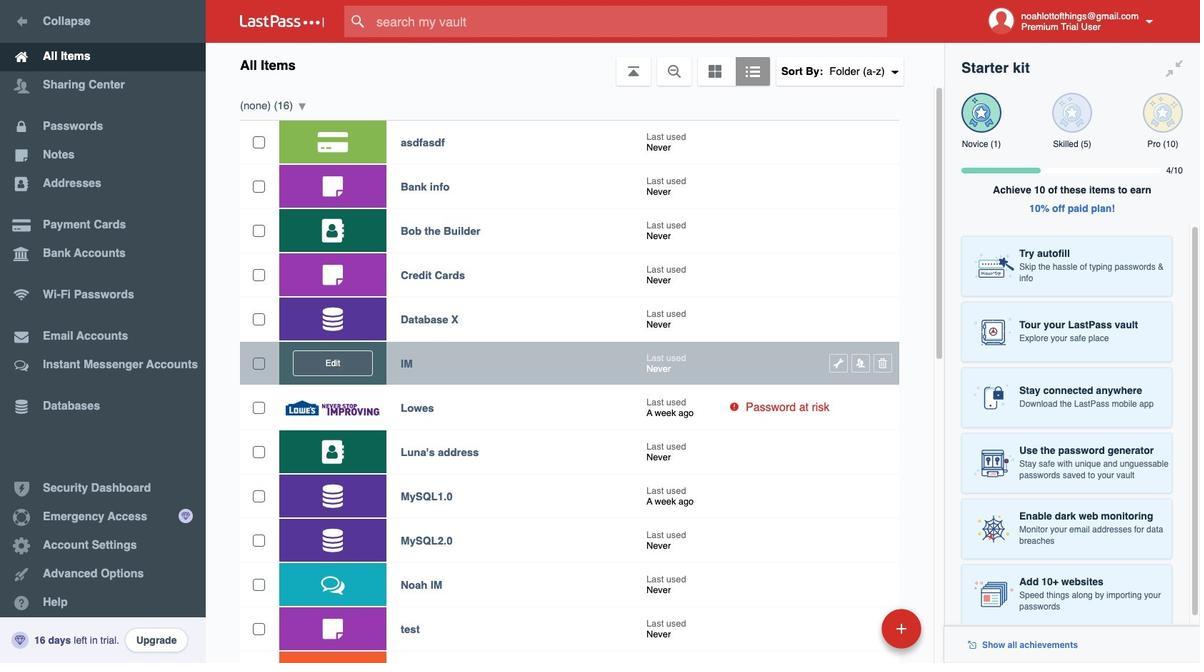 Task type: vqa. For each thing, say whether or not it's contained in the screenshot.
Vault options navigation
yes



Task type: locate. For each thing, give the bounding box(es) containing it.
main navigation navigation
[[0, 0, 206, 664]]

vault options navigation
[[206, 43, 944, 86]]

new item navigation
[[783, 605, 930, 664]]

new item element
[[783, 609, 926, 649]]



Task type: describe. For each thing, give the bounding box(es) containing it.
lastpass image
[[240, 15, 324, 28]]

search my vault text field
[[344, 6, 915, 37]]

Search search field
[[344, 6, 915, 37]]



